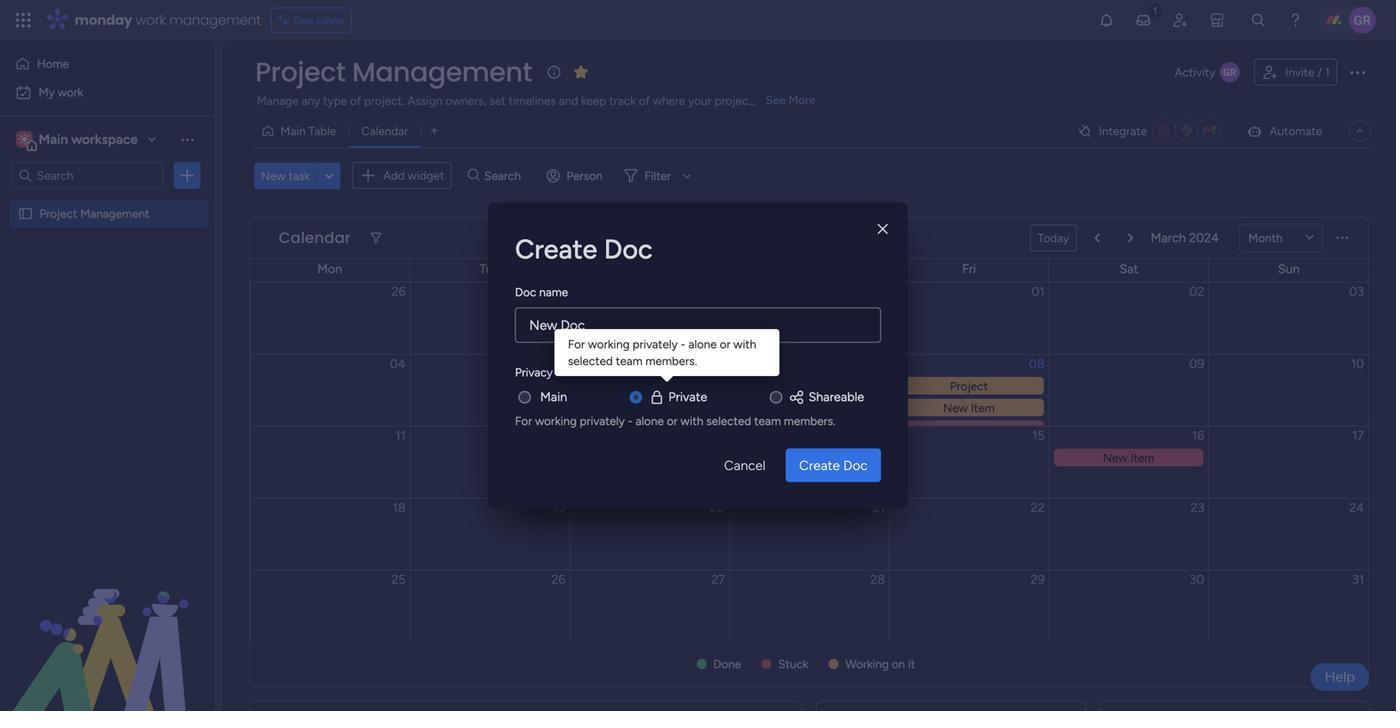 Task type: vqa. For each thing, say whether or not it's contained in the screenshot.
owners,
yes



Task type: describe. For each thing, give the bounding box(es) containing it.
alone inside privacy element
[[636, 414, 664, 428]]

filter
[[645, 169, 671, 183]]

activity button
[[1168, 59, 1248, 86]]

march 2024
[[1151, 230, 1219, 245]]

privately inside privacy element
[[580, 414, 625, 428]]

update feed image
[[1135, 12, 1152, 29]]

month
[[1249, 231, 1283, 245]]

fri
[[962, 262, 976, 277]]

with inside for working privately - alone or with selected team members.
[[734, 337, 756, 351]]

see plans
[[294, 13, 344, 27]]

more
[[789, 93, 816, 107]]

set
[[489, 94, 506, 108]]

cancel button
[[711, 449, 779, 482]]

create doc for create doc button
[[799, 457, 868, 473]]

calendar for calendar button
[[361, 124, 408, 138]]

main workspace
[[39, 131, 138, 147]]

see for see plans
[[294, 13, 314, 27]]

shareable button
[[788, 388, 864, 407]]

doc name heading
[[515, 283, 568, 301]]

management inside list box
[[80, 207, 150, 221]]

monday marketplace image
[[1209, 12, 1226, 29]]

working
[[846, 657, 889, 671]]

main button
[[540, 388, 567, 407]]

invite / 1
[[1285, 65, 1330, 79]]

doc inside "doc name" heading
[[515, 285, 536, 299]]

1 list arrow image from the left
[[1095, 233, 1100, 243]]

project inside list box
[[39, 207, 77, 221]]

or inside for working privately - alone or with selected team members.
[[720, 337, 731, 351]]

your
[[688, 94, 712, 108]]

home link
[[10, 50, 204, 77]]

my work link
[[10, 79, 204, 106]]

Search in workspace field
[[35, 166, 140, 185]]

invite members image
[[1172, 12, 1189, 29]]

create doc for create doc heading at the top of the page
[[515, 233, 653, 265]]

/
[[1318, 65, 1322, 79]]

help
[[1325, 668, 1355, 686]]

today button
[[1030, 225, 1077, 251]]

add
[[383, 168, 405, 183]]

main workspace button
[[12, 125, 164, 154]]

activity
[[1175, 65, 1216, 79]]

person
[[567, 169, 603, 183]]

my
[[39, 85, 55, 99]]

close image
[[878, 223, 888, 235]]

help image
[[1287, 12, 1304, 29]]

invite
[[1285, 65, 1315, 79]]

create for create doc button
[[799, 457, 840, 473]]

Calendar field
[[275, 227, 355, 249]]

remove from favorites image
[[572, 63, 589, 80]]

stands.
[[756, 94, 793, 108]]

0 vertical spatial for working privately - alone or with selected team members.
[[568, 337, 759, 368]]

stuck
[[778, 657, 809, 671]]

cancel
[[724, 457, 766, 473]]

alone inside for working privately - alone or with selected team members.
[[689, 337, 717, 351]]

home
[[37, 57, 69, 71]]

new task button
[[254, 162, 317, 189]]

help button
[[1311, 663, 1369, 691]]

privately inside for working privately - alone or with selected team members.
[[633, 337, 678, 351]]

invite / 1 button
[[1254, 59, 1338, 86]]

workspace
[[71, 131, 138, 147]]

tue
[[479, 262, 500, 277]]

my work option
[[10, 79, 204, 106]]

any
[[302, 94, 320, 108]]

sun
[[1278, 262, 1300, 277]]

keep
[[581, 94, 607, 108]]

manage
[[257, 94, 299, 108]]

table
[[309, 124, 336, 138]]

team inside for working privately - alone or with selected team members.
[[616, 354, 643, 368]]

main table
[[280, 124, 336, 138]]

widget
[[408, 168, 444, 183]]

for inside privacy element
[[515, 414, 532, 428]]

privacy heading
[[515, 363, 553, 381]]

see more
[[766, 93, 816, 107]]

for inside for working privately - alone or with selected team members.
[[568, 337, 585, 351]]

doc for create doc button
[[843, 457, 868, 473]]

see more link
[[764, 92, 818, 108]]

select product image
[[15, 12, 32, 29]]

working on it
[[846, 657, 915, 671]]

type
[[323, 94, 347, 108]]

task
[[289, 169, 310, 183]]

new
[[261, 169, 286, 183]]

main for main workspace
[[39, 131, 68, 147]]

lottie animation element
[[0, 542, 214, 711]]

monday work management
[[75, 10, 261, 29]]

see plans button
[[271, 8, 352, 33]]

on
[[892, 657, 905, 671]]

create for create doc heading at the top of the page
[[515, 233, 597, 265]]

project management list box
[[0, 196, 214, 455]]

doc name
[[515, 285, 568, 299]]

v2 search image
[[468, 166, 480, 185]]

and
[[559, 94, 578, 108]]

public board image
[[18, 206, 34, 222]]

calendar for the calendar field
[[279, 227, 351, 249]]



Task type: locate. For each thing, give the bounding box(es) containing it.
0 horizontal spatial members.
[[646, 354, 697, 368]]

doc left name
[[515, 285, 536, 299]]

1 vertical spatial project management
[[39, 207, 150, 221]]

0 vertical spatial see
[[294, 13, 314, 27]]

0 vertical spatial team
[[616, 354, 643, 368]]

privacy element
[[515, 388, 881, 428]]

0 vertical spatial create doc
[[515, 233, 653, 265]]

project
[[255, 53, 346, 91], [39, 207, 77, 221]]

name
[[539, 285, 568, 299]]

create up name
[[515, 233, 597, 265]]

0 horizontal spatial of
[[350, 94, 361, 108]]

done
[[713, 657, 741, 671]]

calendar inside field
[[279, 227, 351, 249]]

- inside privacy element
[[628, 414, 633, 428]]

search everything image
[[1250, 12, 1267, 29]]

1 image
[[1148, 1, 1163, 20]]

work right monday
[[136, 10, 166, 29]]

1 vertical spatial calendar
[[279, 227, 351, 249]]

calendar up mon
[[279, 227, 351, 249]]

main
[[280, 124, 306, 138], [39, 131, 68, 147], [540, 389, 567, 404]]

1 horizontal spatial management
[[352, 53, 532, 91]]

for working privately - alone or with selected team members. inside privacy element
[[515, 414, 836, 428]]

list arrow image up sat
[[1128, 233, 1133, 243]]

create inside heading
[[515, 233, 597, 265]]

for working privately - alone or with selected team members. up private button
[[568, 337, 759, 368]]

0 vertical spatial for
[[568, 337, 585, 351]]

1 horizontal spatial alone
[[689, 337, 717, 351]]

shareable
[[809, 389, 864, 404]]

with
[[734, 337, 756, 351], [681, 414, 704, 428]]

1 vertical spatial management
[[80, 207, 150, 221]]

create doc up name
[[515, 233, 653, 265]]

or
[[720, 337, 731, 351], [667, 414, 678, 428]]

where
[[653, 94, 685, 108]]

1 vertical spatial working
[[535, 414, 577, 428]]

1 horizontal spatial -
[[681, 337, 686, 351]]

alone
[[689, 337, 717, 351], [636, 414, 664, 428]]

1 horizontal spatial of
[[639, 94, 650, 108]]

selected inside for working privately - alone or with selected team members.
[[568, 354, 613, 368]]

project
[[715, 94, 753, 108]]

integrate
[[1099, 124, 1147, 138]]

alone down private button
[[636, 414, 664, 428]]

1 vertical spatial create doc
[[799, 457, 868, 473]]

0 horizontal spatial see
[[294, 13, 314, 27]]

add widget
[[383, 168, 444, 183]]

doc for create doc heading at the top of the page
[[604, 233, 653, 265]]

today
[[1038, 231, 1069, 245]]

0 horizontal spatial list arrow image
[[1095, 233, 1100, 243]]

1 horizontal spatial list arrow image
[[1128, 233, 1133, 243]]

privacy
[[515, 365, 553, 379]]

selected inside privacy element
[[706, 414, 751, 428]]

0 vertical spatial alone
[[689, 337, 717, 351]]

working inside for working privately - alone or with selected team members.
[[588, 337, 630, 351]]

project management down search in workspace field
[[39, 207, 150, 221]]

management down search in workspace field
[[80, 207, 150, 221]]

workspace selection element
[[16, 129, 140, 151]]

Search field
[[480, 164, 531, 187]]

1 vertical spatial team
[[754, 414, 781, 428]]

0 horizontal spatial alone
[[636, 414, 664, 428]]

timelines
[[509, 94, 556, 108]]

manage any type of project. assign owners, set timelines and keep track of where your project stands.
[[257, 94, 793, 108]]

0 vertical spatial management
[[352, 53, 532, 91]]

0 vertical spatial doc
[[604, 233, 653, 265]]

1 vertical spatial -
[[628, 414, 633, 428]]

plans
[[317, 13, 344, 27]]

mon
[[317, 262, 342, 277]]

0 horizontal spatial or
[[667, 414, 678, 428]]

work for monday
[[136, 10, 166, 29]]

1 horizontal spatial main
[[280, 124, 306, 138]]

0 horizontal spatial create doc
[[515, 233, 653, 265]]

create inside button
[[799, 457, 840, 473]]

automate button
[[1240, 118, 1329, 144]]

of right type
[[350, 94, 361, 108]]

my work
[[39, 85, 83, 99]]

it
[[908, 657, 915, 671]]

members. up private button
[[646, 354, 697, 368]]

1 vertical spatial selected
[[706, 414, 751, 428]]

main down privacy heading
[[540, 389, 567, 404]]

-
[[681, 337, 686, 351], [628, 414, 633, 428]]

2 horizontal spatial doc
[[843, 457, 868, 473]]

main right workspace image
[[39, 131, 68, 147]]

project management
[[255, 53, 532, 91], [39, 207, 150, 221]]

0 horizontal spatial privately
[[580, 414, 625, 428]]

Project Management field
[[251, 53, 536, 91]]

0 horizontal spatial with
[[681, 414, 704, 428]]

2 vertical spatial doc
[[843, 457, 868, 473]]

person button
[[540, 162, 613, 189]]

0 horizontal spatial main
[[39, 131, 68, 147]]

- inside for working privately - alone or with selected team members.
[[681, 337, 686, 351]]

owners,
[[446, 94, 487, 108]]

1 horizontal spatial selected
[[706, 414, 751, 428]]

workspace image
[[18, 130, 30, 149]]

0 horizontal spatial for
[[515, 414, 532, 428]]

project right public board 'image'
[[39, 207, 77, 221]]

or inside privacy element
[[667, 414, 678, 428]]

project up the any
[[255, 53, 346, 91]]

doc down filter "popup button"
[[604, 233, 653, 265]]

0 vertical spatial selected
[[568, 354, 613, 368]]

0 horizontal spatial calendar
[[279, 227, 351, 249]]

2024
[[1189, 230, 1219, 245]]

create doc button
[[786, 449, 881, 482]]

new task
[[261, 169, 310, 183]]

private
[[669, 389, 707, 404]]

0 horizontal spatial create
[[515, 233, 597, 265]]

filter button
[[618, 162, 697, 189]]

1 horizontal spatial create doc
[[799, 457, 868, 473]]

calendar inside button
[[361, 124, 408, 138]]

with down private on the bottom
[[681, 414, 704, 428]]

0 vertical spatial project management
[[255, 53, 532, 91]]

create doc inside create doc heading
[[515, 233, 653, 265]]

working
[[588, 337, 630, 351], [535, 414, 577, 428]]

arrow down image
[[677, 166, 697, 186]]

see left plans
[[294, 13, 314, 27]]

1 vertical spatial privately
[[580, 414, 625, 428]]

add widget button
[[352, 162, 452, 189]]

0 vertical spatial privately
[[633, 337, 678, 351]]

work right my
[[58, 85, 83, 99]]

doc down shareable
[[843, 457, 868, 473]]

create down shareable button
[[799, 457, 840, 473]]

0 vertical spatial working
[[588, 337, 630, 351]]

members. inside for working privately - alone or with selected team members.
[[646, 354, 697, 368]]

calendar down project.
[[361, 124, 408, 138]]

greg robinson image
[[1349, 7, 1376, 34]]

team
[[616, 354, 643, 368], [754, 414, 781, 428]]

1 vertical spatial or
[[667, 414, 678, 428]]

1 horizontal spatial project
[[255, 53, 346, 91]]

1 horizontal spatial calendar
[[361, 124, 408, 138]]

members.
[[646, 354, 697, 368], [784, 414, 836, 428]]

1 horizontal spatial working
[[588, 337, 630, 351]]

main left table
[[280, 124, 306, 138]]

with inside privacy element
[[681, 414, 704, 428]]

automate
[[1270, 124, 1322, 138]]

1 horizontal spatial or
[[720, 337, 731, 351]]

0 horizontal spatial management
[[80, 207, 150, 221]]

work inside option
[[58, 85, 83, 99]]

list arrow image right today
[[1095, 233, 1100, 243]]

0 horizontal spatial working
[[535, 414, 577, 428]]

create
[[515, 233, 597, 265], [799, 457, 840, 473]]

home option
[[10, 50, 204, 77]]

see inside button
[[294, 13, 314, 27]]

selected up 'cancel' button
[[706, 414, 751, 428]]

1 vertical spatial create
[[799, 457, 840, 473]]

0 horizontal spatial work
[[58, 85, 83, 99]]

more dots image
[[1337, 232, 1348, 244]]

main inside workspace selection element
[[39, 131, 68, 147]]

1 horizontal spatial with
[[734, 337, 756, 351]]

doc inside create doc button
[[843, 457, 868, 473]]

create doc
[[515, 233, 653, 265], [799, 457, 868, 473]]

0 vertical spatial with
[[734, 337, 756, 351]]

integrate button
[[1070, 113, 1233, 149]]

selected right privacy
[[568, 354, 613, 368]]

0 vertical spatial work
[[136, 10, 166, 29]]

1 horizontal spatial team
[[754, 414, 781, 428]]

2 of from the left
[[639, 94, 650, 108]]

collapse board header image
[[1353, 124, 1367, 138]]

for down name
[[568, 337, 585, 351]]

work for my
[[58, 85, 83, 99]]

management up "assign"
[[352, 53, 532, 91]]

1 vertical spatial alone
[[636, 414, 664, 428]]

Doc name field
[[515, 308, 881, 343]]

doc
[[604, 233, 653, 265], [515, 285, 536, 299], [843, 457, 868, 473]]

1 horizontal spatial see
[[766, 93, 786, 107]]

project.
[[364, 94, 405, 108]]

1 vertical spatial doc
[[515, 285, 536, 299]]

0 horizontal spatial selected
[[568, 354, 613, 368]]

or up privacy element
[[720, 337, 731, 351]]

work
[[136, 10, 166, 29], [58, 85, 83, 99]]

angle down image
[[325, 169, 333, 182]]

1 vertical spatial project
[[39, 207, 77, 221]]

0 horizontal spatial doc
[[515, 285, 536, 299]]

main table button
[[254, 118, 349, 144]]

1 horizontal spatial work
[[136, 10, 166, 29]]

1 vertical spatial with
[[681, 414, 704, 428]]

of right the track
[[639, 94, 650, 108]]

0 horizontal spatial project management
[[39, 207, 150, 221]]

doc inside create doc heading
[[604, 233, 653, 265]]

selected
[[568, 354, 613, 368], [706, 414, 751, 428]]

for working privately - alone or with selected team members. down private button
[[515, 414, 836, 428]]

march
[[1151, 230, 1186, 245]]

1 of from the left
[[350, 94, 361, 108]]

workspace image
[[16, 130, 33, 149]]

main for main table
[[280, 124, 306, 138]]

2 horizontal spatial main
[[540, 389, 567, 404]]

team inside privacy element
[[754, 414, 781, 428]]

1
[[1325, 65, 1330, 79]]

for
[[568, 337, 585, 351], [515, 414, 532, 428]]

wed
[[637, 262, 662, 277]]

lottie animation image
[[0, 542, 214, 711]]

team up 'cancel' button
[[754, 414, 781, 428]]

main inside privacy element
[[540, 389, 567, 404]]

1 vertical spatial work
[[58, 85, 83, 99]]

0 vertical spatial -
[[681, 337, 686, 351]]

0 vertical spatial create
[[515, 233, 597, 265]]

team down doc name field
[[616, 354, 643, 368]]

project management inside list box
[[39, 207, 150, 221]]

project management up project.
[[255, 53, 532, 91]]

management
[[169, 10, 261, 29]]

create doc down shareable
[[799, 457, 868, 473]]

or down private button
[[667, 414, 678, 428]]

add view image
[[431, 125, 438, 137]]

1 vertical spatial see
[[766, 93, 786, 107]]

1 horizontal spatial doc
[[604, 233, 653, 265]]

for down privacy heading
[[515, 414, 532, 428]]

1 horizontal spatial members.
[[784, 414, 836, 428]]

0 vertical spatial calendar
[[361, 124, 408, 138]]

alone up private on the bottom
[[689, 337, 717, 351]]

create doc inside create doc button
[[799, 457, 868, 473]]

1 vertical spatial for working privately - alone or with selected team members.
[[515, 414, 836, 428]]

2 list arrow image from the left
[[1128, 233, 1133, 243]]

show board description image
[[544, 64, 564, 81]]

members. down shareable button
[[784, 414, 836, 428]]

sat
[[1120, 262, 1139, 277]]

0 vertical spatial project
[[255, 53, 346, 91]]

track
[[609, 94, 636, 108]]

1 horizontal spatial project management
[[255, 53, 532, 91]]

private button
[[648, 388, 707, 407]]

list arrow image
[[1095, 233, 1100, 243], [1128, 233, 1133, 243]]

calendar button
[[349, 118, 421, 144]]

see for see more
[[766, 93, 786, 107]]

assign
[[408, 94, 443, 108]]

1 horizontal spatial create
[[799, 457, 840, 473]]

with up privacy element
[[734, 337, 756, 351]]

calendar
[[361, 124, 408, 138], [279, 227, 351, 249]]

monday
[[75, 10, 132, 29]]

working inside privacy element
[[535, 414, 577, 428]]

see left more
[[766, 93, 786, 107]]

0 horizontal spatial project
[[39, 207, 77, 221]]

1 horizontal spatial privately
[[633, 337, 678, 351]]

1 horizontal spatial for
[[568, 337, 585, 351]]

1 vertical spatial for
[[515, 414, 532, 428]]

option
[[0, 199, 214, 202]]

1 vertical spatial members.
[[784, 414, 836, 428]]

0 horizontal spatial team
[[616, 354, 643, 368]]

privately
[[633, 337, 678, 351], [580, 414, 625, 428]]

0 horizontal spatial -
[[628, 414, 633, 428]]

0 vertical spatial or
[[720, 337, 731, 351]]

0 vertical spatial members.
[[646, 354, 697, 368]]

notifications image
[[1098, 12, 1115, 29]]

see
[[294, 13, 314, 27], [766, 93, 786, 107]]

management
[[352, 53, 532, 91], [80, 207, 150, 221]]

members. inside privacy element
[[784, 414, 836, 428]]

create doc heading
[[515, 229, 881, 269]]



